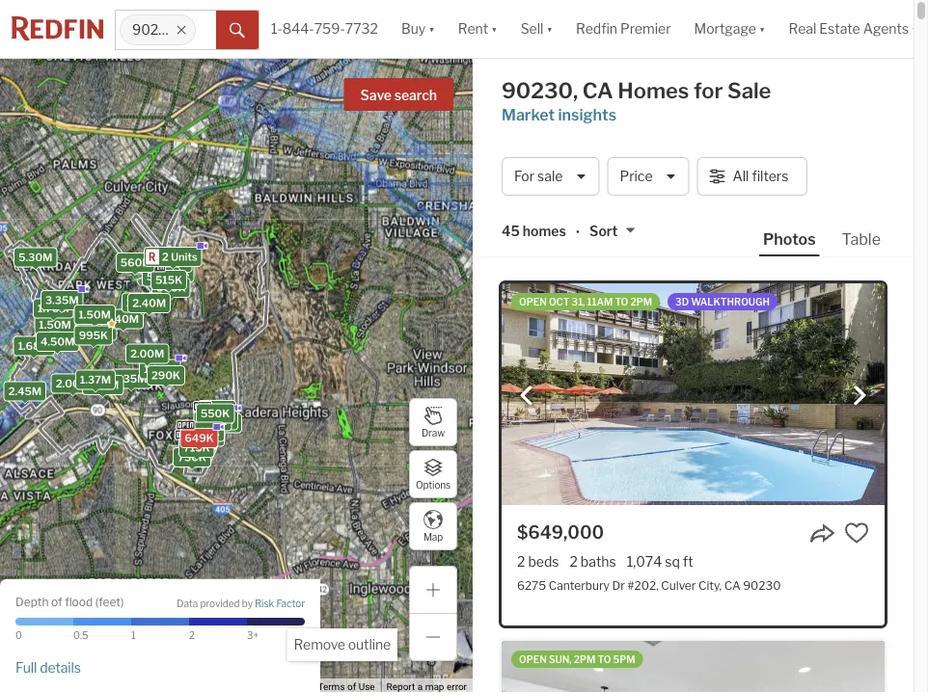 Task type: describe. For each thing, give the bounding box(es) containing it.
3.10m
[[44, 329, 76, 341]]

remove 90230 image
[[176, 24, 187, 36]]

redfin
[[576, 21, 618, 37]]

0 horizontal spatial 90230
[[132, 22, 176, 38]]

6275
[[517, 579, 546, 593]]

draw
[[422, 428, 445, 439]]

$649,000
[[517, 522, 604, 543]]

0 vertical spatial 2 units
[[162, 251, 198, 263]]

sell
[[521, 21, 544, 37]]

remove outline button
[[287, 629, 398, 662]]

844-
[[283, 21, 314, 37]]

canterbury
[[549, 579, 610, 593]]

walkthrough
[[691, 296, 770, 308]]

(
[[95, 596, 99, 610]]

1 vertical spatial units
[[211, 417, 238, 430]]

previous button image
[[517, 386, 537, 406]]

photo of 11333 braddock dr, culver city, ca 90230 image
[[502, 642, 885, 693]]

3.35m
[[45, 294, 79, 307]]

all
[[733, 168, 749, 185]]

1.55m
[[47, 312, 79, 325]]

1-844-759-7732 link
[[271, 21, 378, 37]]

1,074 sq ft
[[627, 554, 693, 571]]

favorite button image
[[844, 521, 870, 546]]

640k
[[190, 426, 220, 439]]

estate
[[820, 21, 861, 37]]

560k
[[120, 257, 150, 269]]

730k
[[178, 452, 206, 464]]

0 horizontal spatial 2pm
[[574, 654, 596, 666]]

)
[[121, 596, 124, 610]]

photos
[[763, 230, 816, 249]]

3+
[[247, 631, 259, 642]]

price button
[[607, 157, 690, 196]]

for sale button
[[502, 157, 600, 196]]

search
[[394, 87, 437, 104]]

baths
[[581, 554, 616, 571]]

0.5
[[73, 631, 88, 642]]

mortgage ▾ button
[[683, 0, 777, 58]]

805k
[[202, 414, 231, 426]]

remove outline
[[294, 637, 391, 654]]

full details button
[[15, 660, 81, 677]]

▾ for rent ▾
[[491, 21, 498, 37]]

mortgage
[[694, 21, 757, 37]]

3d walkthrough
[[676, 296, 770, 308]]

2 vertical spatial units
[[194, 431, 220, 443]]

1.90m
[[144, 363, 176, 376]]

price
[[620, 168, 653, 185]]

outline
[[348, 637, 391, 654]]

agents
[[863, 21, 909, 37]]

data
[[177, 598, 198, 610]]

sq
[[665, 554, 680, 571]]

sun,
[[549, 654, 572, 666]]

homes
[[523, 223, 566, 240]]

open for open sun, 2pm to 5pm
[[519, 654, 547, 666]]

31,
[[572, 296, 585, 308]]

real estate agents ▾
[[789, 21, 918, 37]]

sell ▾
[[521, 21, 553, 37]]

0
[[15, 631, 22, 642]]

715k
[[183, 442, 210, 455]]

0 horizontal spatial 2.00m
[[56, 378, 90, 390]]

1-844-759-7732
[[271, 21, 378, 37]]

1.68m
[[18, 340, 50, 353]]

real
[[789, 21, 817, 37]]

5 ▾ from the left
[[912, 21, 918, 37]]

depth
[[15, 596, 49, 610]]

for
[[514, 168, 535, 185]]

dr
[[612, 579, 625, 593]]

1.40m
[[107, 313, 139, 326]]

2.40m
[[132, 297, 166, 310]]

remove
[[294, 637, 345, 654]]

rent ▾
[[458, 21, 498, 37]]

1.50m up 1.25m
[[79, 309, 111, 321]]

1.25m
[[81, 325, 113, 337]]

90230, ca homes for sale market insights
[[502, 78, 772, 124]]

2 vertical spatial 2 units
[[185, 431, 220, 443]]

buy
[[401, 21, 426, 37]]

premier
[[621, 21, 671, 37]]

1.50m down 1.70m on the left top
[[39, 319, 71, 331]]

redfin premier
[[576, 21, 671, 37]]

mortgage ▾ button
[[694, 0, 766, 58]]

save search
[[361, 87, 437, 104]]

options
[[416, 480, 451, 491]]

culver
[[661, 579, 696, 593]]

0 vertical spatial 649k
[[160, 266, 190, 279]]

1 horizontal spatial 90230
[[743, 579, 781, 593]]



Task type: locate. For each thing, give the bounding box(es) containing it.
submit search image
[[230, 23, 245, 38]]

0 horizontal spatial ca
[[583, 78, 614, 104]]

1 vertical spatial 2 units
[[202, 417, 238, 430]]

635k
[[192, 428, 221, 441]]

2.00m
[[130, 348, 164, 360], [56, 378, 90, 390]]

1-
[[271, 21, 283, 37]]

520k
[[198, 416, 227, 428]]

units up 515k
[[171, 251, 198, 263]]

0 vertical spatial ca
[[583, 78, 614, 104]]

0 vertical spatial to
[[615, 296, 629, 308]]

▾ for sell ▾
[[547, 21, 553, 37]]

full details
[[15, 660, 81, 676]]

real estate agents ▾ button
[[777, 0, 928, 58]]

redfin premier button
[[564, 0, 683, 58]]

1.50m
[[79, 309, 111, 321], [39, 319, 71, 331], [40, 330, 72, 343]]

map
[[424, 532, 443, 544]]

#202,
[[628, 579, 659, 593]]

depth of flood ( feet )
[[15, 596, 124, 610]]

1 vertical spatial ca
[[724, 579, 741, 593]]

90230
[[132, 22, 176, 38], [743, 579, 781, 593]]

1,074
[[627, 554, 662, 571]]

1 vertical spatial 649k
[[204, 414, 234, 427]]

2.00m down 4.50m at left
[[56, 378, 90, 390]]

photo of 6275 canterbury dr #202, culver city, ca 90230 image
[[502, 284, 885, 506]]

2 beds
[[517, 554, 559, 571]]

map button
[[409, 503, 457, 551]]

provided
[[200, 598, 240, 610]]

90230 right city,
[[743, 579, 781, 593]]

550k
[[201, 408, 230, 420]]

google image
[[5, 668, 69, 693]]

to right 11am
[[615, 296, 629, 308]]

risk factor link
[[255, 598, 305, 611]]

ca inside 90230, ca homes for sale market insights
[[583, 78, 614, 104]]

2.45m
[[8, 386, 42, 398]]

5.30m
[[19, 251, 52, 264]]

600k
[[156, 282, 186, 294]]

0 horizontal spatial to
[[598, 654, 611, 666]]

290k
[[151, 370, 180, 382]]

1 vertical spatial 2.00m
[[56, 378, 90, 390]]

data provided by risk factor
[[177, 598, 305, 610]]

45 homes •
[[502, 223, 580, 241]]

all filters button
[[697, 157, 808, 196]]

7732
[[345, 21, 378, 37]]

1 vertical spatial open
[[519, 654, 547, 666]]

ca right city,
[[724, 579, 741, 593]]

filters
[[752, 168, 789, 185]]

0 vertical spatial units
[[171, 251, 198, 263]]

3 ▾ from the left
[[547, 21, 553, 37]]

▾ right sell
[[547, 21, 553, 37]]

feet
[[99, 596, 121, 610]]

market insights link
[[473, 103, 617, 126]]

save search button
[[344, 78, 454, 111]]

open left sun,
[[519, 654, 547, 666]]

45
[[502, 223, 520, 240]]

units
[[171, 251, 198, 263], [211, 417, 238, 430], [194, 431, 220, 443]]

2 units down 646k
[[202, 417, 238, 430]]

next button image
[[850, 386, 870, 406]]

real estate agents ▾ link
[[789, 0, 918, 58]]

details
[[40, 660, 81, 676]]

1 horizontal spatial ca
[[724, 579, 741, 593]]

sell ▾ button
[[509, 0, 564, 58]]

options button
[[409, 451, 457, 499]]

1 open from the top
[[519, 296, 547, 308]]

▾ right buy
[[429, 21, 435, 37]]

full
[[15, 660, 37, 676]]

map region
[[0, 0, 675, 693]]

4 ▾ from the left
[[759, 21, 766, 37]]

559k
[[147, 271, 176, 283]]

90230,
[[502, 78, 578, 104]]

draw button
[[409, 399, 457, 447]]

2 vertical spatial 649k
[[185, 432, 214, 445]]

▾ for mortgage ▾
[[759, 21, 766, 37]]

2.00m up '1.90m'
[[130, 348, 164, 360]]

1 vertical spatial to
[[598, 654, 611, 666]]

1 horizontal spatial 2.00m
[[130, 348, 164, 360]]

0 vertical spatial 2.00m
[[130, 348, 164, 360]]

rent
[[458, 21, 488, 37]]

rent ▾ button
[[447, 0, 509, 58]]

1.50m down 1.55m
[[40, 330, 72, 343]]

favorite button checkbox
[[844, 521, 870, 546]]

1 ▾ from the left
[[429, 21, 435, 37]]

None search field
[[196, 11, 216, 49]]

0 vertical spatial open
[[519, 296, 547, 308]]

2pm left 3d
[[631, 296, 652, 308]]

▾ right rent
[[491, 21, 498, 37]]

90230 left "submit search" 'icon'
[[132, 22, 176, 38]]

units down the 520k
[[194, 431, 220, 443]]

2 units up 515k
[[162, 251, 198, 263]]

1 horizontal spatial to
[[615, 296, 629, 308]]

open sun, 2pm to 5pm
[[519, 654, 636, 666]]

oct
[[549, 296, 570, 308]]

to left 5pm
[[598, 654, 611, 666]]

units down 646k
[[211, 417, 238, 430]]

5pm
[[613, 654, 636, 666]]

buy ▾
[[401, 21, 435, 37]]

▾ right mortgage
[[759, 21, 766, 37]]

ca up insights
[[583, 78, 614, 104]]

open left oct
[[519, 296, 547, 308]]

insights
[[558, 105, 617, 124]]

▾ right agents
[[912, 21, 918, 37]]

1 vertical spatial 2pm
[[574, 654, 596, 666]]

2 ▾ from the left
[[491, 21, 498, 37]]

759-
[[314, 21, 345, 37]]

•
[[576, 225, 580, 241]]

1.37m
[[80, 374, 111, 386]]

995k
[[79, 330, 108, 342]]

649k
[[160, 266, 190, 279], [204, 414, 234, 427], [185, 432, 214, 445]]

table
[[842, 230, 881, 249]]

1 horizontal spatial 2pm
[[631, 296, 652, 308]]

beds
[[528, 554, 559, 571]]

risk
[[255, 598, 274, 610]]

6275 canterbury dr #202, culver city, ca 90230
[[517, 579, 781, 593]]

2 units down the 520k
[[185, 431, 220, 443]]

city,
[[699, 579, 722, 593]]

11am
[[587, 296, 613, 308]]

1
[[131, 631, 136, 642]]

1.35m
[[115, 373, 147, 386]]

2 open from the top
[[519, 654, 547, 666]]

mortgage ▾
[[694, 21, 766, 37]]

1 vertical spatial 90230
[[743, 579, 781, 593]]

open for open oct 31, 11am to 2pm
[[519, 296, 547, 308]]

▾ for buy ▾
[[429, 21, 435, 37]]

by
[[242, 598, 253, 610]]

1.70m
[[38, 302, 69, 315]]

buy ▾ button
[[401, 0, 435, 58]]

2pm right sun,
[[574, 654, 596, 666]]

0 vertical spatial 90230
[[132, 22, 176, 38]]

646k
[[202, 404, 231, 417]]

rent ▾ button
[[458, 0, 498, 58]]

open oct 31, 11am to 2pm
[[519, 296, 652, 308]]

sale
[[538, 168, 563, 185]]

0 vertical spatial 2pm
[[631, 296, 652, 308]]



Task type: vqa. For each thing, say whether or not it's contained in the screenshot.
OPEN to the top
yes



